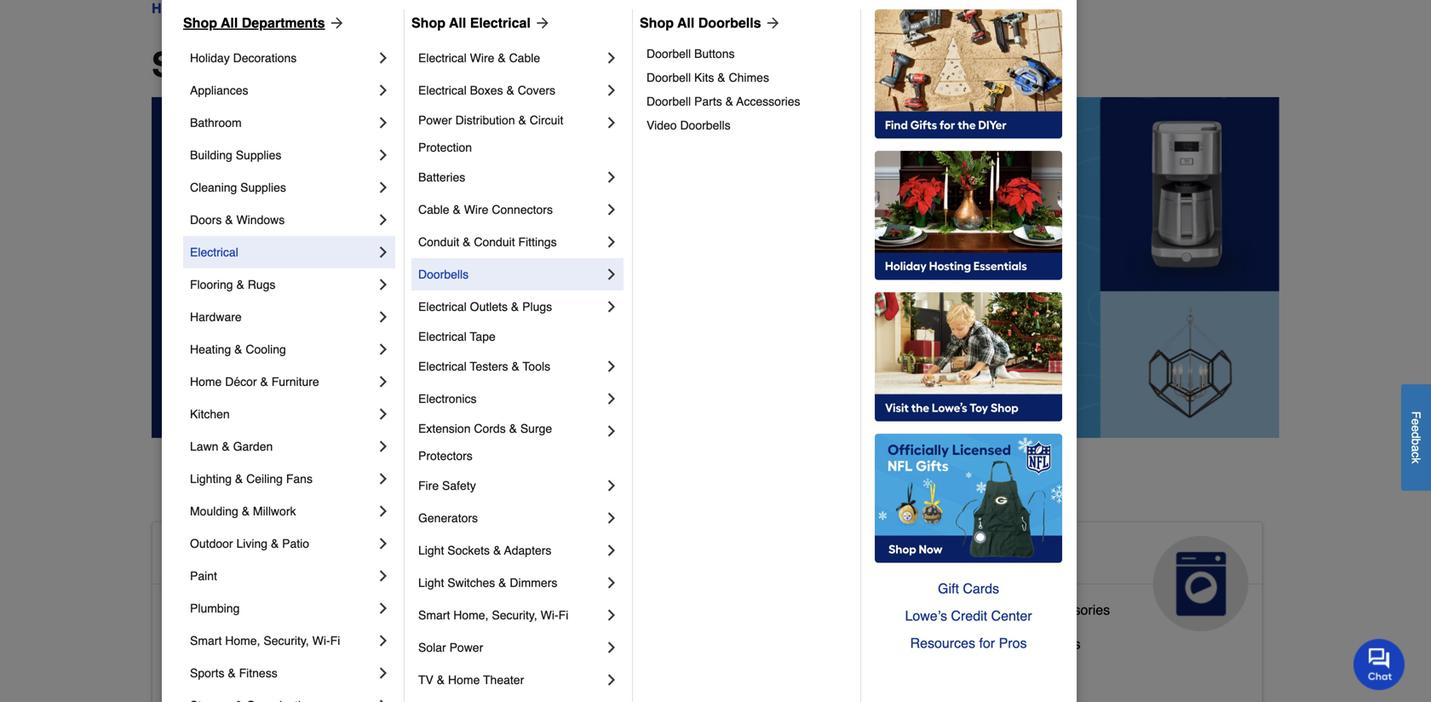 Task type: locate. For each thing, give the bounding box(es) containing it.
living
[[236, 537, 268, 550]]

holiday
[[190, 51, 230, 65]]

parts down doorbell kits & chimes
[[694, 95, 722, 108]]

1 vertical spatial departments
[[298, 45, 506, 84]]

chevron right image
[[375, 49, 392, 66], [375, 82, 392, 99], [375, 114, 392, 131], [603, 114, 620, 131], [375, 179, 392, 196], [603, 201, 620, 218], [375, 211, 392, 228], [603, 233, 620, 250], [375, 244, 392, 261], [603, 266, 620, 283], [375, 308, 392, 325], [375, 341, 392, 358], [603, 358, 620, 375], [375, 373, 392, 390], [603, 390, 620, 407], [375, 406, 392, 423], [375, 438, 392, 455], [603, 477, 620, 494], [603, 509, 620, 527], [375, 600, 392, 617], [603, 607, 620, 624], [375, 665, 392, 682], [603, 671, 620, 688]]

2 vertical spatial doorbell
[[647, 95, 691, 108]]

2 horizontal spatial shop
[[640, 15, 674, 31]]

shop
[[183, 15, 217, 31], [412, 15, 446, 31], [640, 15, 674, 31]]

moulding
[[190, 504, 238, 518]]

cable up covers
[[509, 51, 540, 65]]

light left switches
[[418, 576, 444, 590]]

2 light from the top
[[418, 576, 444, 590]]

credit
[[951, 608, 988, 624]]

electrical up electrical tape on the left
[[418, 300, 467, 314]]

smart home, security, wi-fi
[[418, 608, 569, 622], [190, 634, 340, 648]]

arrow right image up shop all departments
[[325, 14, 346, 32]]

electrical up electronics at bottom left
[[418, 360, 467, 373]]

chevron right image for plumbing
[[375, 600, 392, 617]]

shop inside 'shop all electrical' link
[[412, 15, 446, 31]]

0 horizontal spatial cable
[[418, 203, 449, 216]]

appliances link down decorations at top
[[190, 74, 375, 106]]

kitchen link
[[190, 398, 375, 430]]

0 vertical spatial parts
[[694, 95, 722, 108]]

animal & pet care link
[[532, 522, 883, 631]]

1 horizontal spatial wi-
[[541, 608, 559, 622]]

heating & cooling
[[190, 342, 286, 356]]

protectors
[[418, 449, 473, 463]]

wi- down plumbing link
[[312, 634, 330, 648]]

outlets
[[470, 300, 508, 314]]

supplies for cleaning supplies
[[240, 181, 286, 194]]

0 vertical spatial bathroom
[[190, 116, 242, 130]]

security, up solar power link
[[492, 608, 537, 622]]

1 shop from the left
[[183, 15, 217, 31]]

chevron right image for lighting & ceiling fans
[[375, 470, 392, 487]]

chevron right image for light sockets & adapters
[[603, 542, 620, 559]]

chevron right image for sports & fitness
[[375, 665, 392, 682]]

departments
[[242, 15, 325, 31], [298, 45, 506, 84]]

chevron right image for outdoor living & patio
[[375, 535, 392, 552]]

1 accessible from the top
[[166, 543, 291, 570]]

arrow right image
[[325, 14, 346, 32], [761, 14, 782, 32]]

1 horizontal spatial parts
[[989, 602, 1021, 618]]

1 vertical spatial supplies
[[240, 181, 286, 194]]

1 horizontal spatial arrow right image
[[761, 14, 782, 32]]

cable down "batteries"
[[418, 203, 449, 216]]

cooling
[[246, 342, 286, 356]]

1 horizontal spatial shop
[[412, 15, 446, 31]]

building supplies link
[[190, 139, 375, 171]]

& right lawn on the left bottom of the page
[[222, 440, 230, 453]]

1 vertical spatial light
[[418, 576, 444, 590]]

electrical for electrical tape
[[418, 330, 467, 343]]

all down shop all departments link
[[246, 45, 289, 84]]

& inside extension cords & surge protectors
[[509, 422, 517, 435]]

& left ceiling
[[235, 472, 243, 486]]

0 vertical spatial supplies
[[236, 148, 282, 162]]

chevron right image for generators
[[603, 509, 620, 527]]

electrical for electrical wire & cable
[[418, 51, 467, 65]]

chevron right image for moulding & millwork
[[375, 503, 392, 520]]

heating
[[190, 342, 231, 356]]

1 horizontal spatial cable
[[509, 51, 540, 65]]

0 vertical spatial departments
[[242, 15, 325, 31]]

arrow right image inside shop all departments link
[[325, 14, 346, 32]]

doorbell down shop all doorbells
[[647, 47, 691, 60]]

chevron right image for appliances
[[375, 82, 392, 99]]

1 vertical spatial doorbell
[[647, 71, 691, 84]]

fi
[[559, 608, 569, 622], [330, 634, 340, 648]]

officially licensed n f l gifts. shop now. image
[[875, 434, 1062, 563]]

all for electrical
[[449, 15, 466, 31]]

electrical for electrical outlets & plugs
[[418, 300, 467, 314]]

1 vertical spatial accessories
[[1037, 602, 1110, 618]]

1 vertical spatial appliances link
[[912, 522, 1262, 631]]

furniture right houses,
[[675, 663, 730, 679]]

0 vertical spatial smart
[[418, 608, 450, 622]]

doorbells up buttons
[[698, 15, 761, 31]]

& down 'accessible bedroom' link
[[228, 666, 236, 680]]

accessible bathroom
[[166, 602, 294, 618]]

1 horizontal spatial pet
[[656, 543, 693, 570]]

chevron right image for doors & windows
[[375, 211, 392, 228]]

chevron right image for extension cords & surge protectors
[[603, 423, 620, 440]]

departments down shop all electrical
[[298, 45, 506, 84]]

1 vertical spatial smart home, security, wi-fi
[[190, 634, 340, 648]]

holiday hosting essentials. image
[[875, 151, 1062, 280]]

1 horizontal spatial security,
[[492, 608, 537, 622]]

bathroom
[[190, 116, 242, 130], [235, 602, 294, 618]]

electrical wire & cable link
[[418, 42, 603, 74]]

departments up holiday decorations link
[[242, 15, 325, 31]]

shop up holiday
[[183, 15, 217, 31]]

smart up solar
[[418, 608, 450, 622]]

accessories up chillers
[[1037, 602, 1110, 618]]

chevron right image for electrical testers & tools
[[603, 358, 620, 375]]

0 vertical spatial light
[[418, 544, 444, 557]]

smart home, security, wi-fi up fitness
[[190, 634, 340, 648]]

1 vertical spatial appliances
[[925, 543, 1053, 570]]

supplies for livestock supplies
[[606, 629, 659, 645]]

accessible for accessible home
[[166, 543, 291, 570]]

0 horizontal spatial furniture
[[272, 375, 319, 389]]

0 vertical spatial furniture
[[272, 375, 319, 389]]

pet
[[656, 543, 693, 570], [546, 663, 566, 679]]

lighting & ceiling fans
[[190, 472, 313, 486]]

chevron right image for smart home, security, wi-fi
[[375, 632, 392, 649]]

beverage & wine chillers
[[925, 636, 1081, 652]]

& inside animal & pet care
[[632, 543, 649, 570]]

chevron right image for cable & wire connectors
[[603, 201, 620, 218]]

holiday decorations
[[190, 51, 297, 65]]

& right the animal
[[632, 543, 649, 570]]

3 accessible from the top
[[166, 636, 231, 652]]

0 vertical spatial appliances
[[190, 83, 248, 97]]

2 vertical spatial supplies
[[606, 629, 659, 645]]

electrical up flooring
[[190, 245, 238, 259]]

all up electrical wire & cable
[[449, 15, 466, 31]]

chevron right image for hardware
[[375, 308, 392, 325]]

chevron right image for holiday decorations
[[375, 49, 392, 66]]

1 horizontal spatial smart
[[418, 608, 450, 622]]

generators
[[418, 511, 478, 525]]

arrow right image up doorbell buttons link
[[761, 14, 782, 32]]

0 vertical spatial appliances link
[[190, 74, 375, 106]]

parts down the cards at right
[[989, 602, 1021, 618]]

& left the pros
[[988, 636, 997, 652]]

1 vertical spatial bathroom
[[235, 602, 294, 618]]

0 horizontal spatial shop
[[183, 15, 217, 31]]

0 horizontal spatial arrow right image
[[325, 14, 346, 32]]

e up b
[[1410, 425, 1423, 432]]

0 horizontal spatial appliances link
[[190, 74, 375, 106]]

0 vertical spatial fi
[[559, 608, 569, 622]]

lawn
[[190, 440, 219, 453]]

0 vertical spatial power
[[418, 113, 452, 127]]

fi up sports & fitness link
[[330, 634, 340, 648]]

1 doorbell from the top
[[647, 47, 691, 60]]

c
[[1410, 452, 1423, 458]]

1 vertical spatial smart
[[190, 634, 222, 648]]

& down "doorbell kits & chimes" link
[[726, 95, 734, 108]]

flooring & rugs
[[190, 278, 276, 291]]

sports
[[190, 666, 224, 680]]

2 shop from the left
[[412, 15, 446, 31]]

0 horizontal spatial accessories
[[736, 95, 800, 108]]

furniture down heating & cooling link
[[272, 375, 319, 389]]

smart home, security, wi-fi down light switches & dimmers on the bottom of the page
[[418, 608, 569, 622]]

accessible for accessible bedroom
[[166, 636, 231, 652]]

wi- up "livestock" on the bottom left of the page
[[541, 608, 559, 622]]

shop up electrical wire & cable
[[412, 15, 446, 31]]

electrical down shop all electrical
[[418, 51, 467, 65]]

chevron right image
[[603, 49, 620, 66], [603, 82, 620, 99], [375, 147, 392, 164], [603, 169, 620, 186], [375, 276, 392, 293], [603, 298, 620, 315], [603, 423, 620, 440], [375, 470, 392, 487], [375, 503, 392, 520], [375, 535, 392, 552], [603, 542, 620, 559], [375, 567, 392, 584], [603, 574, 620, 591], [375, 632, 392, 649], [603, 639, 620, 656], [375, 697, 392, 702]]

all
[[221, 15, 238, 31], [449, 15, 466, 31], [677, 15, 695, 31], [246, 45, 289, 84]]

0 vertical spatial accessories
[[736, 95, 800, 108]]

1 horizontal spatial home,
[[453, 608, 489, 622]]

electrical tape link
[[418, 323, 620, 350]]

security,
[[492, 608, 537, 622], [264, 634, 309, 648]]

3 shop from the left
[[640, 15, 674, 31]]

smart home, security, wi-fi link down light switches & dimmers on the bottom of the page
[[418, 599, 603, 631]]

0 vertical spatial home,
[[453, 608, 489, 622]]

doorbell buttons link
[[647, 42, 849, 66]]

0 vertical spatial pet
[[656, 543, 693, 570]]

0 horizontal spatial smart
[[190, 634, 222, 648]]

chevron right image for conduit & conduit fittings
[[603, 233, 620, 250]]

1 vertical spatial wire
[[464, 203, 489, 216]]

0 vertical spatial smart home, security, wi-fi
[[418, 608, 569, 622]]

fittings
[[518, 235, 557, 249]]

arrow right image for shop all doorbells
[[761, 14, 782, 32]]

bathroom up bedroom
[[235, 602, 294, 618]]

& right cords
[[509, 422, 517, 435]]

cable & wire connectors link
[[418, 193, 603, 226]]

& inside "link"
[[222, 440, 230, 453]]

supplies up windows
[[240, 181, 286, 194]]

2 doorbell from the top
[[647, 71, 691, 84]]

electrical
[[470, 15, 531, 31], [418, 51, 467, 65], [418, 83, 467, 97], [190, 245, 238, 259], [418, 300, 467, 314], [418, 330, 467, 343], [418, 360, 467, 373]]

solar power
[[418, 641, 483, 654]]

shop up doorbell buttons
[[640, 15, 674, 31]]

doorbell up video
[[647, 95, 691, 108]]

resources for pros link
[[875, 630, 1062, 657]]

3 doorbell from the top
[[647, 95, 691, 108]]

appliances down holiday
[[190, 83, 248, 97]]

2 accessible from the top
[[166, 602, 231, 618]]

1 horizontal spatial accessories
[[1037, 602, 1110, 618]]

light down generators
[[418, 544, 444, 557]]

extension cords & surge protectors
[[418, 422, 556, 463]]

all up holiday decorations
[[221, 15, 238, 31]]

appliances up the cards at right
[[925, 543, 1053, 570]]

smart up sports
[[190, 634, 222, 648]]

doorbells down doorbell parts & accessories
[[680, 118, 731, 132]]

accessories down chimes
[[736, 95, 800, 108]]

& up electrical boxes & covers link
[[498, 51, 506, 65]]

accessories for appliance parts & accessories
[[1037, 602, 1110, 618]]

& left cooling
[[234, 342, 242, 356]]

doorbell down doorbell buttons
[[647, 71, 691, 84]]

plugs
[[522, 300, 552, 314]]

pet inside animal & pet care
[[656, 543, 693, 570]]

outdoor living & patio
[[190, 537, 309, 550]]

1 vertical spatial fi
[[330, 634, 340, 648]]

& right boxes
[[506, 83, 514, 97]]

chevron right image for kitchen
[[375, 406, 392, 423]]

cords
[[474, 422, 506, 435]]

home, down accessible bathroom link
[[225, 634, 260, 648]]

theater
[[483, 673, 524, 687]]

decorations
[[233, 51, 297, 65]]

home, down switches
[[453, 608, 489, 622]]

sports & fitness link
[[190, 657, 375, 689]]

departments for shop all departments
[[298, 45, 506, 84]]

wire up boxes
[[470, 51, 495, 65]]

security, down plumbing link
[[264, 634, 309, 648]]

chevron right image for tv & home theater
[[603, 671, 620, 688]]

home inside home décor & furniture link
[[190, 375, 222, 389]]

wi-
[[541, 608, 559, 622], [312, 634, 330, 648]]

appliances link up chillers
[[912, 522, 1262, 631]]

boxes
[[470, 83, 503, 97]]

2 vertical spatial doorbells
[[418, 268, 469, 281]]

shop inside shop all departments link
[[183, 15, 217, 31]]

power up protection
[[418, 113, 452, 127]]

power up tv & home theater
[[449, 641, 483, 654]]

2 arrow right image from the left
[[761, 14, 782, 32]]

beds,
[[570, 663, 605, 679]]

shop all doorbells link
[[640, 13, 782, 33]]

1 vertical spatial home,
[[225, 634, 260, 648]]

d
[[1410, 432, 1423, 438]]

chevron right image for smart home, security, wi-fi
[[603, 607, 620, 624]]

garden
[[233, 440, 273, 453]]

electrical left tape
[[418, 330, 467, 343]]

light for light switches & dimmers
[[418, 576, 444, 590]]

& inside power distribution & circuit protection
[[518, 113, 526, 127]]

doorbells link
[[418, 258, 603, 291]]

1 vertical spatial parts
[[989, 602, 1021, 618]]

doorbell buttons
[[647, 47, 735, 60]]

home
[[152, 0, 190, 16], [190, 375, 222, 389], [297, 543, 364, 570], [284, 670, 320, 686], [448, 673, 480, 687]]

chevron right image for flooring & rugs
[[375, 276, 392, 293]]

arrow right image inside shop all doorbells link
[[761, 14, 782, 32]]

0 horizontal spatial conduit
[[418, 235, 459, 249]]

all up doorbell buttons
[[677, 15, 695, 31]]

1 horizontal spatial fi
[[559, 608, 569, 622]]

1 vertical spatial furniture
[[675, 663, 730, 679]]

doorbells up electrical outlets & plugs
[[418, 268, 469, 281]]

chevron right image for power distribution & circuit protection
[[603, 114, 620, 131]]

0 horizontal spatial smart home, security, wi-fi
[[190, 634, 340, 648]]

light sockets & adapters
[[418, 544, 552, 557]]

windows
[[236, 213, 285, 227]]

electrical link
[[190, 236, 375, 268]]

0 horizontal spatial parts
[[694, 95, 722, 108]]

smart home, security, wi-fi link up fitness
[[190, 625, 375, 657]]

1 horizontal spatial conduit
[[474, 235, 515, 249]]

& left dimmers
[[499, 576, 507, 590]]

accessible home
[[166, 543, 364, 570]]

heating & cooling link
[[190, 333, 375, 366]]

sports & fitness
[[190, 666, 277, 680]]

smart home, security, wi-fi link
[[418, 599, 603, 631], [190, 625, 375, 657]]

cards
[[963, 581, 999, 596]]

tv & home theater link
[[418, 664, 603, 696]]

batteries link
[[418, 161, 603, 193]]

& left circuit
[[518, 113, 526, 127]]

appliance parts & accessories link
[[925, 598, 1110, 632]]

1 arrow right image from the left
[[325, 14, 346, 32]]

all for doorbells
[[677, 15, 695, 31]]

& left patio
[[271, 537, 279, 550]]

doorbell for doorbell buttons
[[647, 47, 691, 60]]

batteries
[[418, 170, 465, 184]]

0 vertical spatial cable
[[509, 51, 540, 65]]

0 horizontal spatial wi-
[[312, 634, 330, 648]]

supplies up cleaning supplies on the top left of the page
[[236, 148, 282, 162]]

lawn & garden
[[190, 440, 273, 453]]

electrical left boxes
[[418, 83, 467, 97]]

a
[[1410, 445, 1423, 452]]

doors & windows
[[190, 213, 285, 227]]

pros
[[999, 635, 1027, 651]]

smart
[[418, 608, 450, 622], [190, 634, 222, 648]]

home inside accessible home link
[[297, 543, 364, 570]]

0 horizontal spatial security,
[[264, 634, 309, 648]]

power distribution & circuit protection
[[418, 113, 567, 154]]

departments for shop all departments
[[242, 15, 325, 31]]

bathroom up building
[[190, 116, 242, 130]]

accessible entry & home link
[[166, 666, 320, 700]]

1 vertical spatial doorbells
[[680, 118, 731, 132]]

0 vertical spatial doorbells
[[698, 15, 761, 31]]

doorbell kits & chimes
[[647, 71, 769, 84]]

parts for doorbell
[[694, 95, 722, 108]]

power inside power distribution & circuit protection
[[418, 113, 452, 127]]

accessible home image
[[394, 536, 490, 631]]

doorbell for doorbell parts & accessories
[[647, 95, 691, 108]]

décor
[[225, 375, 257, 389]]

1 light from the top
[[418, 544, 444, 557]]

shop inside shop all doorbells link
[[640, 15, 674, 31]]

video
[[647, 118, 677, 132]]

gift cards link
[[875, 575, 1062, 602]]

home link
[[152, 0, 190, 19]]

circuit
[[530, 113, 563, 127]]

1 horizontal spatial appliances link
[[912, 522, 1262, 631]]

light switches & dimmers link
[[418, 567, 603, 599]]

4 accessible from the top
[[166, 670, 231, 686]]

wire up conduit & conduit fittings
[[464, 203, 489, 216]]

parts
[[694, 95, 722, 108], [989, 602, 1021, 618]]

0 horizontal spatial fi
[[330, 634, 340, 648]]

1 vertical spatial pet
[[546, 663, 566, 679]]

e up d
[[1410, 418, 1423, 425]]

fi up "livestock" on the bottom left of the page
[[559, 608, 569, 622]]

0 vertical spatial doorbell
[[647, 47, 691, 60]]

supplies up houses,
[[606, 629, 659, 645]]

kits
[[694, 71, 714, 84]]

solar
[[418, 641, 446, 654]]



Task type: vqa. For each thing, say whether or not it's contained in the screenshot.
Q&A button
no



Task type: describe. For each thing, give the bounding box(es) containing it.
dimmers
[[510, 576, 558, 590]]

& right décor
[[260, 375, 268, 389]]

1 horizontal spatial smart home, security, wi-fi
[[418, 608, 569, 622]]

appliance parts & accessories
[[925, 602, 1110, 618]]

chevron right image for batteries
[[603, 169, 620, 186]]

1 vertical spatial cable
[[418, 203, 449, 216]]

accessible bedroom link
[[166, 632, 290, 666]]

1 vertical spatial power
[[449, 641, 483, 654]]

0 horizontal spatial home,
[[225, 634, 260, 648]]

fi for chevron right icon corresponding to smart home, security, wi-fi
[[330, 634, 340, 648]]

chillers
[[1035, 636, 1081, 652]]

outdoor living & patio link
[[190, 527, 375, 560]]

doorbell for doorbell kits & chimes
[[647, 71, 691, 84]]

electrical for electrical testers & tools
[[418, 360, 467, 373]]

wine
[[1000, 636, 1031, 652]]

fans
[[286, 472, 313, 486]]

1 e from the top
[[1410, 418, 1423, 425]]

& right entry
[[271, 670, 280, 686]]

chevron right image for building supplies
[[375, 147, 392, 164]]

electronics
[[418, 392, 477, 406]]

gift
[[938, 581, 959, 596]]

electrical testers & tools
[[418, 360, 550, 373]]

electrical boxes & covers
[[418, 83, 556, 97]]

doorbell parts & accessories
[[647, 95, 800, 108]]

solar power link
[[418, 631, 603, 664]]

electrical up electrical wire & cable link
[[470, 15, 531, 31]]

paint link
[[190, 560, 375, 592]]

chat invite button image
[[1354, 638, 1406, 690]]

visit the lowe's toy shop. image
[[875, 292, 1062, 422]]

doors
[[190, 213, 222, 227]]

1 horizontal spatial furniture
[[675, 663, 730, 679]]

fitness
[[239, 666, 277, 680]]

chevron right image for electrical outlets & plugs
[[603, 298, 620, 315]]

shop for shop all doorbells
[[640, 15, 674, 31]]

electrical testers & tools link
[[418, 350, 603, 383]]

distribution
[[455, 113, 515, 127]]

building supplies
[[190, 148, 282, 162]]

bathroom link
[[190, 106, 375, 139]]

conduit & conduit fittings
[[418, 235, 557, 249]]

2 e from the top
[[1410, 425, 1423, 432]]

chevron right image for electrical
[[375, 244, 392, 261]]

1 conduit from the left
[[418, 235, 459, 249]]

adapters
[[504, 544, 552, 557]]

lighting
[[190, 472, 232, 486]]

arrow right image for shop all departments
[[325, 14, 346, 32]]

appliances image
[[1153, 536, 1249, 631]]

shop for shop all electrical
[[412, 15, 446, 31]]

1 vertical spatial wi-
[[312, 634, 330, 648]]

smart for leftmost smart home, security, wi-fi link
[[190, 634, 222, 648]]

flooring
[[190, 278, 233, 291]]

lowe's credit center
[[905, 608, 1032, 624]]

& left millwork
[[242, 504, 250, 518]]

holiday decorations link
[[190, 42, 375, 74]]

fire safety
[[418, 479, 476, 492]]

chevron right image for electrical wire & cable
[[603, 49, 620, 66]]

shop all electrical link
[[412, 13, 551, 33]]

chevron right image for electronics
[[603, 390, 620, 407]]

generators link
[[418, 502, 603, 534]]

& left tools
[[512, 360, 520, 373]]

shop all departments link
[[183, 13, 346, 33]]

shop for shop all departments
[[183, 15, 217, 31]]

flooring & rugs link
[[190, 268, 375, 301]]

& down cable & wire connectors
[[463, 235, 471, 249]]

shop all doorbells
[[640, 15, 761, 31]]

covers
[[518, 83, 556, 97]]

switches
[[447, 576, 495, 590]]

animal & pet care
[[546, 543, 693, 597]]

doors & windows link
[[190, 204, 375, 236]]

& right sockets
[[493, 544, 501, 557]]

rugs
[[248, 278, 276, 291]]

shop all departments
[[183, 15, 325, 31]]

shop
[[152, 45, 237, 84]]

beverage
[[925, 636, 984, 652]]

1 horizontal spatial appliances
[[925, 543, 1053, 570]]

& right "doors"
[[225, 213, 233, 227]]

all for departments
[[221, 15, 238, 31]]

0 horizontal spatial appliances
[[190, 83, 248, 97]]

enjoy savings year-round. no matter what you're shopping for, find what you need at a great price. image
[[152, 97, 1280, 438]]

plumbing
[[190, 601, 240, 615]]

supplies for building supplies
[[236, 148, 282, 162]]

home décor & furniture link
[[190, 366, 375, 398]]

cleaning supplies link
[[190, 171, 375, 204]]

cable & wire connectors
[[418, 203, 553, 216]]

& up wine at the bottom right of the page
[[1025, 602, 1034, 618]]

1 vertical spatial security,
[[264, 634, 309, 648]]

chevron right image for home décor & furniture
[[375, 373, 392, 390]]

pet beds, houses, & furniture
[[546, 663, 730, 679]]

cleaning supplies
[[190, 181, 286, 194]]

0 vertical spatial security,
[[492, 608, 537, 622]]

electrical for electrical boxes & covers
[[418, 83, 467, 97]]

power distribution & circuit protection link
[[418, 106, 603, 161]]

electrical outlets & plugs
[[418, 300, 552, 314]]

& left rugs on the left of page
[[236, 278, 244, 291]]

chimes
[[729, 71, 769, 84]]

chevron right image for cleaning supplies
[[375, 179, 392, 196]]

moulding & millwork link
[[190, 495, 375, 527]]

doorbells inside "link"
[[418, 268, 469, 281]]

extension
[[418, 422, 471, 435]]

& down "batteries"
[[453, 203, 461, 216]]

light switches & dimmers
[[418, 576, 558, 590]]

testers
[[470, 360, 508, 373]]

find gifts for the diyer. image
[[875, 9, 1062, 139]]

fire safety link
[[418, 469, 603, 502]]

lowe's
[[905, 608, 947, 624]]

animal & pet care image
[[774, 536, 869, 631]]

home inside accessible entry & home link
[[284, 670, 320, 686]]

& left 'plugs'
[[511, 300, 519, 314]]

0 vertical spatial wi-
[[541, 608, 559, 622]]

chevron right image for paint
[[375, 567, 392, 584]]

2 conduit from the left
[[474, 235, 515, 249]]

home décor & furniture
[[190, 375, 319, 389]]

light sockets & adapters link
[[418, 534, 603, 567]]

chevron right image for fire safety
[[603, 477, 620, 494]]

livestock supplies link
[[546, 625, 659, 659]]

0 horizontal spatial pet
[[546, 663, 566, 679]]

shop all electrical
[[412, 15, 531, 31]]

& right kits
[[718, 71, 726, 84]]

home inside tv & home theater link
[[448, 673, 480, 687]]

chevron right image for light switches & dimmers
[[603, 574, 620, 591]]

chevron right image for solar power
[[603, 639, 620, 656]]

plumbing link
[[190, 592, 375, 625]]

accessible home link
[[153, 522, 503, 631]]

video doorbells
[[647, 118, 731, 132]]

smart for rightmost smart home, security, wi-fi link
[[418, 608, 450, 622]]

b
[[1410, 438, 1423, 445]]

fi for chevron right image for smart home, security, wi-fi
[[559, 608, 569, 622]]

0 vertical spatial wire
[[470, 51, 495, 65]]

1 horizontal spatial smart home, security, wi-fi link
[[418, 599, 603, 631]]

arrow right image
[[531, 14, 551, 32]]

accessible for accessible entry & home
[[166, 670, 231, 686]]

chevron right image for lawn & garden
[[375, 438, 392, 455]]

conduit & conduit fittings link
[[418, 226, 603, 258]]

tv
[[418, 673, 434, 687]]

0 horizontal spatial smart home, security, wi-fi link
[[190, 625, 375, 657]]

chevron right image for bathroom
[[375, 114, 392, 131]]

parts for appliance
[[989, 602, 1021, 618]]

accessible for accessible bathroom
[[166, 602, 231, 618]]

k
[[1410, 458, 1423, 464]]

paint
[[190, 569, 217, 583]]

livestock supplies
[[546, 629, 659, 645]]

doorbell kits & chimes link
[[647, 66, 849, 89]]

& right houses,
[[662, 663, 672, 679]]

accessible bathroom link
[[166, 598, 294, 632]]

light for light sockets & adapters
[[418, 544, 444, 557]]

building
[[190, 148, 232, 162]]

accessories for doorbell parts & accessories
[[736, 95, 800, 108]]

chevron right image for heating & cooling
[[375, 341, 392, 358]]

shop all departments
[[152, 45, 506, 84]]

& right tv on the bottom left of page
[[437, 673, 445, 687]]

buttons
[[694, 47, 735, 60]]

chevron right image for doorbells
[[603, 266, 620, 283]]

center
[[991, 608, 1032, 624]]

chevron right image for electrical boxes & covers
[[603, 82, 620, 99]]



